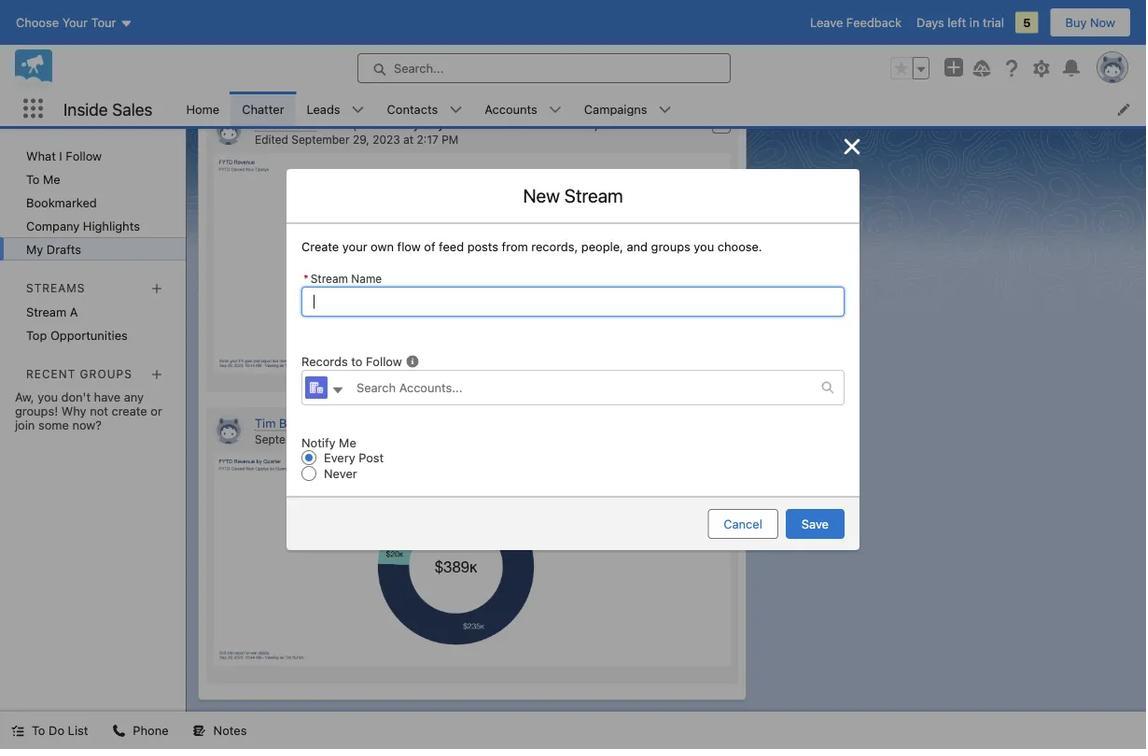 Task type: vqa. For each thing, say whether or not it's contained in the screenshot.
text field
yes



Task type: describe. For each thing, give the bounding box(es) containing it.
tim burton, september 29, 2023 at 2:17 pm element
[[206, 107, 739, 392]]

september inside tim burton september 29, 2023 at 1:39 pm
[[255, 432, 313, 445]]

* stream name
[[304, 272, 382, 285]]

buy now
[[1066, 15, 1116, 29]]

why not create or join some now?
[[15, 404, 162, 432]]

tim burton draft (visible only to you and view all data users) edited september 29, 2023 at 2:17 pm
[[255, 117, 599, 146]]

home link
[[175, 92, 231, 126]]

notify me
[[302, 435, 357, 449]]

days left in trial
[[917, 15, 1005, 29]]

any
[[124, 390, 144, 404]]

phone
[[133, 723, 169, 737]]

what
[[26, 149, 56, 163]]

opportunities
[[50, 328, 128, 342]]

create
[[112, 404, 147, 418]]

to do list button
[[0, 712, 99, 749]]

records
[[302, 355, 348, 369]]

list
[[68, 723, 88, 737]]

groups
[[652, 239, 691, 253]]

notify
[[302, 435, 336, 449]]

tim burton image for september
[[214, 414, 244, 444]]

contacts link
[[376, 92, 450, 126]]

join
[[15, 418, 35, 432]]

feed
[[439, 239, 464, 253]]

aw,
[[15, 390, 34, 404]]

create
[[302, 239, 339, 253]]

some
[[38, 418, 69, 432]]

stream for new stream
[[565, 184, 624, 206]]

in
[[970, 15, 980, 29]]

my drafts link
[[0, 237, 186, 261]]

save
[[802, 517, 829, 531]]

29, inside tim burton september 29, 2023 at 1:39 pm
[[316, 432, 333, 445]]

highlights
[[83, 219, 140, 233]]

to me link
[[0, 167, 186, 191]]

top opportunities link
[[0, 323, 186, 347]]

bookmarked
[[26, 195, 97, 209]]

and inside tim burton draft (visible only to you and view all data users) edited september 29, 2023 at 2:17 pm
[[462, 117, 483, 131]]

people,
[[582, 239, 624, 253]]

not
[[90, 404, 108, 418]]

accounts image
[[305, 376, 328, 399]]

accounts link
[[474, 92, 549, 126]]

text default image inside "to do list" button
[[11, 724, 24, 737]]

text default image inside notes button
[[193, 724, 206, 737]]

new stream
[[523, 184, 624, 206]]

leads list item
[[296, 92, 376, 126]]

a
[[70, 305, 78, 319]]

cancel button
[[708, 509, 779, 539]]

edited september 29, 2023 at 2:17 pm link
[[255, 133, 459, 146]]

my
[[26, 242, 43, 256]]

1 vertical spatial you
[[694, 239, 715, 253]]

tim burton september 29, 2023 at 1:39 pm
[[255, 416, 423, 445]]

leave feedback link
[[811, 15, 902, 29]]

flow
[[397, 239, 421, 253]]

every post
[[324, 451, 384, 465]]

search... button
[[358, 53, 731, 83]]

you inside aw, you don't have any groups!
[[38, 390, 58, 404]]

notes
[[214, 723, 247, 737]]

top
[[26, 328, 47, 342]]

stream a link
[[0, 300, 186, 323]]

campaigns list item
[[573, 92, 683, 126]]

burton for september
[[279, 416, 317, 430]]

to do list
[[32, 723, 88, 737]]

home
[[186, 102, 220, 116]]

bookmarked link
[[0, 191, 186, 214]]

draft
[[321, 117, 349, 131]]

1 horizontal spatial text default image
[[822, 381, 835, 394]]

search...
[[394, 61, 444, 75]]

recent
[[26, 367, 76, 380]]

sales
[[112, 99, 153, 119]]

pm inside tim burton september 29, 2023 at 1:39 pm
[[406, 432, 423, 445]]

aw, you don't have any groups!
[[15, 390, 144, 418]]

text default image right accounts icon
[[332, 384, 345, 397]]

pm inside tim burton draft (visible only to you and view all data users) edited september 29, 2023 at 2:17 pm
[[442, 133, 459, 146]]

cancel
[[724, 517, 763, 531]]

do
[[49, 723, 64, 737]]

chatter
[[242, 102, 284, 116]]

contacts list item
[[376, 92, 474, 126]]

1 vertical spatial and
[[627, 239, 648, 253]]

september inside tim burton draft (visible only to you and view all data users) edited september 29, 2023 at 2:17 pm
[[292, 133, 350, 146]]

stream for * stream name
[[311, 272, 348, 285]]

at inside tim burton september 29, 2023 at 1:39 pm
[[367, 432, 377, 445]]

days
[[917, 15, 945, 29]]

inside
[[64, 99, 108, 119]]

list containing home
[[175, 92, 1147, 126]]

fytd revenue by quarter image
[[214, 453, 731, 669]]

to inside tim burton draft (visible only to you and view all data users) edited september 29, 2023 at 2:17 pm
[[423, 117, 435, 131]]

burton for draft
[[279, 117, 317, 131]]

1 vertical spatial to
[[351, 355, 363, 369]]

leave
[[811, 15, 844, 29]]

1 tim burton link from the top
[[255, 117, 317, 132]]

don't
[[61, 390, 91, 404]]

campaigns
[[585, 102, 648, 116]]

streams link
[[26, 281, 85, 294]]



Task type: locate. For each thing, give the bounding box(es) containing it.
your
[[343, 239, 368, 253]]

2 tim burton link from the top
[[255, 416, 317, 431]]

2 tim from the top
[[255, 416, 276, 430]]

drafts
[[47, 242, 81, 256]]

0 horizontal spatial text default image
[[112, 724, 126, 737]]

you down recent
[[38, 390, 58, 404]]

choose.
[[718, 239, 763, 253]]

burton
[[279, 117, 317, 131], [279, 416, 317, 430]]

tim up september 29, 2023 at 1:39 pm link
[[255, 416, 276, 430]]

phone button
[[101, 712, 180, 749]]

0 vertical spatial 29,
[[353, 133, 370, 146]]

and left view
[[462, 117, 483, 131]]

or
[[151, 404, 162, 418]]

0 vertical spatial to
[[26, 172, 40, 186]]

2 vertical spatial stream
[[26, 305, 67, 319]]

Records to Follow text field
[[346, 371, 822, 404]]

0 vertical spatial follow
[[66, 149, 102, 163]]

to
[[26, 172, 40, 186], [32, 723, 45, 737]]

0 horizontal spatial at
[[367, 432, 377, 445]]

text default image
[[406, 355, 419, 368], [332, 384, 345, 397], [11, 724, 24, 737], [193, 724, 206, 737]]

1 burton from the top
[[279, 117, 317, 131]]

2 tim burton image from the top
[[214, 414, 244, 444]]

0 horizontal spatial and
[[462, 117, 483, 131]]

and left groups on the top of the page
[[627, 239, 648, 253]]

trial
[[984, 15, 1005, 29]]

tim burton image
[[214, 115, 244, 145], [214, 414, 244, 444]]

to up 2:17
[[423, 117, 435, 131]]

tim down chatter
[[255, 117, 276, 131]]

post
[[359, 451, 384, 465]]

leads
[[307, 102, 341, 116]]

edited
[[255, 133, 289, 146]]

1 horizontal spatial 29,
[[353, 133, 370, 146]]

2023 down (visible
[[373, 133, 401, 146]]

text default image
[[822, 381, 835, 394], [112, 724, 126, 737]]

tim burton link up notify in the bottom left of the page
[[255, 416, 317, 431]]

records,
[[532, 239, 578, 253]]

0 horizontal spatial 2023
[[336, 432, 364, 445]]

0 vertical spatial tim burton image
[[214, 115, 244, 145]]

0 horizontal spatial 29,
[[316, 432, 333, 445]]

0 vertical spatial stream
[[565, 184, 624, 206]]

1 horizontal spatial 2023
[[373, 133, 401, 146]]

tim burton, september 29, 2023 at 1:39 pm element
[[206, 407, 739, 684]]

to down what
[[26, 172, 40, 186]]

0 vertical spatial me
[[43, 172, 60, 186]]

pm right '1:39'
[[406, 432, 423, 445]]

follow right records
[[366, 355, 402, 369]]

me down the i at the top of page
[[43, 172, 60, 186]]

accounts
[[485, 102, 538, 116]]

2023 up every post
[[336, 432, 364, 445]]

1 vertical spatial tim burton image
[[214, 414, 244, 444]]

2 burton from the top
[[279, 416, 317, 430]]

follow right the i at the top of page
[[66, 149, 102, 163]]

29, down (visible
[[353, 133, 370, 146]]

text default image inside phone button
[[112, 724, 126, 737]]

posts
[[468, 239, 499, 253]]

0 horizontal spatial stream
[[26, 305, 67, 319]]

tim inside tim burton draft (visible only to you and view all data users) edited september 29, 2023 at 2:17 pm
[[255, 117, 276, 131]]

0 vertical spatial september
[[292, 133, 350, 146]]

streams
[[26, 281, 85, 294]]

leave feedback
[[811, 15, 902, 29]]

1 vertical spatial burton
[[279, 416, 317, 430]]

2:17
[[417, 133, 439, 146]]

text default image left 'notes'
[[193, 724, 206, 737]]

accounts list item
[[474, 92, 573, 126]]

you inside tim burton draft (visible only to you and view all data users) edited september 29, 2023 at 2:17 pm
[[438, 117, 458, 131]]

you up 2:17
[[438, 117, 458, 131]]

company
[[26, 219, 80, 233]]

new
[[523, 184, 560, 206]]

to inside "to do list" button
[[32, 723, 45, 737]]

have
[[94, 390, 121, 404]]

29, inside tim burton draft (visible only to you and view all data users) edited september 29, 2023 at 2:17 pm
[[353, 133, 370, 146]]

0 vertical spatial 2023
[[373, 133, 401, 146]]

me
[[43, 172, 60, 186], [339, 435, 357, 449]]

29, up every
[[316, 432, 333, 445]]

0 vertical spatial tim burton link
[[255, 117, 317, 132]]

0 vertical spatial at
[[404, 133, 414, 146]]

me inside what i follow to me bookmarked company highlights my drafts
[[43, 172, 60, 186]]

0 vertical spatial tim
[[255, 117, 276, 131]]

pm
[[442, 133, 459, 146], [406, 432, 423, 445]]

1 vertical spatial 2023
[[336, 432, 364, 445]]

tim burton image for draft
[[214, 115, 244, 145]]

0 vertical spatial and
[[462, 117, 483, 131]]

you
[[438, 117, 458, 131], [694, 239, 715, 253], [38, 390, 58, 404]]

1 vertical spatial me
[[339, 435, 357, 449]]

stream up top
[[26, 305, 67, 319]]

burton down leads
[[279, 117, 317, 131]]

fytd revenue image
[[214, 154, 731, 377]]

users)
[[564, 117, 599, 131]]

1 vertical spatial tim burton link
[[255, 416, 317, 431]]

follow for i
[[66, 149, 102, 163]]

now?
[[72, 418, 102, 432]]

1 vertical spatial 29,
[[316, 432, 333, 445]]

chatter link
[[231, 92, 296, 126]]

campaigns link
[[573, 92, 659, 126]]

never
[[324, 467, 357, 481]]

*
[[304, 272, 309, 285]]

company highlights link
[[0, 214, 186, 237]]

view
[[486, 117, 513, 131]]

at inside tim burton draft (visible only to you and view all data users) edited september 29, 2023 at 2:17 pm
[[404, 133, 414, 146]]

to
[[423, 117, 435, 131], [351, 355, 363, 369]]

recent groups
[[26, 367, 132, 380]]

1 horizontal spatial to
[[423, 117, 435, 131]]

0 horizontal spatial you
[[38, 390, 58, 404]]

1 vertical spatial stream
[[311, 272, 348, 285]]

0 vertical spatial to
[[423, 117, 435, 131]]

0 vertical spatial you
[[438, 117, 458, 131]]

data
[[534, 117, 560, 131]]

you right groups on the top of the page
[[694, 239, 715, 253]]

1 vertical spatial tim
[[255, 416, 276, 430]]

1 horizontal spatial you
[[438, 117, 458, 131]]

to right records
[[351, 355, 363, 369]]

september
[[292, 133, 350, 146], [255, 432, 313, 445]]

list
[[175, 92, 1147, 126]]

contacts
[[387, 102, 438, 116]]

0 vertical spatial pm
[[442, 133, 459, 146]]

at
[[404, 133, 414, 146], [367, 432, 377, 445]]

why
[[61, 404, 86, 418]]

of
[[424, 239, 436, 253]]

2 vertical spatial you
[[38, 390, 58, 404]]

text default image left do
[[11, 724, 24, 737]]

1 vertical spatial september
[[255, 432, 313, 445]]

at down only
[[404, 133, 414, 146]]

stream a top opportunities
[[26, 305, 128, 342]]

tim burton image right or
[[214, 414, 244, 444]]

tim for draft
[[255, 117, 276, 131]]

2023 inside tim burton september 29, 2023 at 1:39 pm
[[336, 432, 364, 445]]

left
[[948, 15, 967, 29]]

tim inside tim burton september 29, 2023 at 1:39 pm
[[255, 416, 276, 430]]

burton inside tim burton draft (visible only to you and view all data users) edited september 29, 2023 at 2:17 pm
[[279, 117, 317, 131]]

to inside what i follow to me bookmarked company highlights my drafts
[[26, 172, 40, 186]]

tim for september
[[255, 416, 276, 430]]

recent groups link
[[26, 367, 132, 380]]

all
[[517, 117, 531, 131]]

group
[[891, 57, 930, 79]]

2023 inside tim burton draft (visible only to you and view all data users) edited september 29, 2023 at 2:17 pm
[[373, 133, 401, 146]]

every
[[324, 451, 356, 465]]

tim burton image left edited
[[214, 115, 244, 145]]

records to follow
[[302, 355, 402, 369]]

name
[[352, 272, 382, 285]]

0 vertical spatial text default image
[[822, 381, 835, 394]]

1 tim from the top
[[255, 117, 276, 131]]

tim burton link
[[255, 117, 317, 132], [255, 416, 317, 431]]

29,
[[353, 133, 370, 146], [316, 432, 333, 445]]

i
[[59, 149, 62, 163]]

to left do
[[32, 723, 45, 737]]

0 horizontal spatial follow
[[66, 149, 102, 163]]

5
[[1024, 15, 1032, 29]]

own
[[371, 239, 394, 253]]

1 tim burton image from the top
[[214, 115, 244, 145]]

1 vertical spatial follow
[[366, 355, 402, 369]]

None text field
[[302, 287, 845, 317]]

1 horizontal spatial and
[[627, 239, 648, 253]]

september 29, 2023 at 1:39 pm link
[[255, 432, 423, 445]]

1 vertical spatial text default image
[[112, 724, 126, 737]]

1 vertical spatial pm
[[406, 432, 423, 445]]

stream inside stream a top opportunities
[[26, 305, 67, 319]]

1 horizontal spatial stream
[[311, 272, 348, 285]]

2 horizontal spatial stream
[[565, 184, 624, 206]]

1 vertical spatial to
[[32, 723, 45, 737]]

1 horizontal spatial me
[[339, 435, 357, 449]]

1 vertical spatial at
[[367, 432, 377, 445]]

stream right "*"
[[311, 272, 348, 285]]

2 horizontal spatial you
[[694, 239, 715, 253]]

burton up notify in the bottom left of the page
[[279, 416, 317, 430]]

what i follow link
[[0, 144, 186, 167]]

tim burton link up edited
[[255, 117, 317, 132]]

inverse image
[[842, 135, 864, 158]]

pm right 2:17
[[442, 133, 459, 146]]

groups
[[80, 367, 132, 380]]

1 horizontal spatial follow
[[366, 355, 402, 369]]

me up every post
[[339, 435, 357, 449]]

follow for to
[[366, 355, 402, 369]]

what i follow to me bookmarked company highlights my drafts
[[26, 149, 140, 256]]

0 vertical spatial burton
[[279, 117, 317, 131]]

follow inside what i follow to me bookmarked company highlights my drafts
[[66, 149, 102, 163]]

0 horizontal spatial me
[[43, 172, 60, 186]]

0 horizontal spatial to
[[351, 355, 363, 369]]

inside sales
[[64, 99, 153, 119]]

burton inside tim burton september 29, 2023 at 1:39 pm
[[279, 416, 317, 430]]

at up post
[[367, 432, 377, 445]]

1 horizontal spatial pm
[[442, 133, 459, 146]]

text default image right records to follow
[[406, 355, 419, 368]]

stream up people,
[[565, 184, 624, 206]]

create your own flow of feed posts from records, people, and groups you choose.
[[302, 239, 763, 253]]

feedback
[[847, 15, 902, 29]]

0 horizontal spatial pm
[[406, 432, 423, 445]]

notes button
[[182, 712, 258, 749]]

from
[[502, 239, 528, 253]]

1 horizontal spatial at
[[404, 133, 414, 146]]



